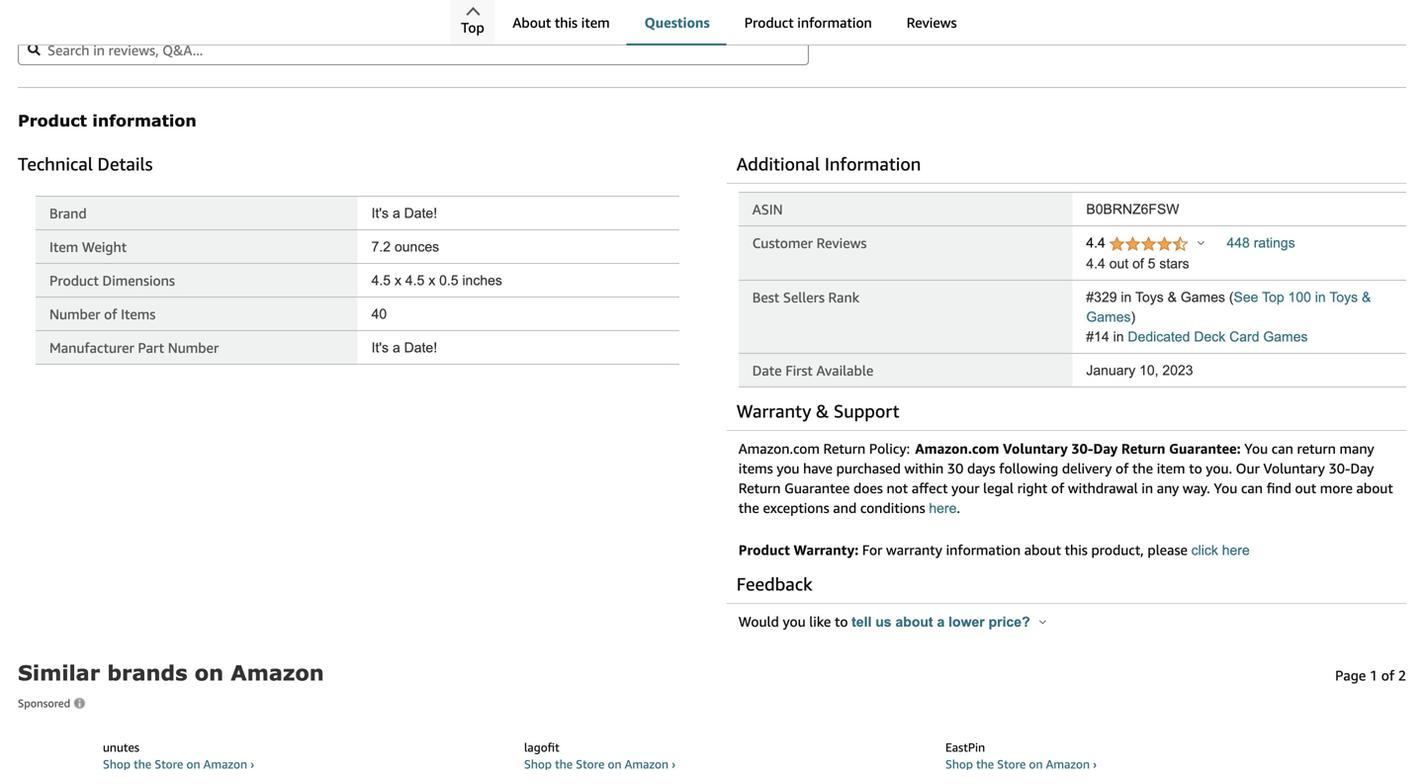 Task type: vqa. For each thing, say whether or not it's contained in the screenshot.


Task type: locate. For each thing, give the bounding box(es) containing it.
return up any
[[1122, 441, 1166, 457]]

1 vertical spatial about
[[1025, 542, 1062, 559]]

dedicated
[[1128, 330, 1191, 345]]

4.4 button
[[1087, 236, 1205, 254]]

about right more
[[1357, 481, 1394, 497]]

1 vertical spatial voluntary
[[1264, 461, 1326, 477]]

voluntary up following
[[1003, 441, 1068, 457]]

amazon.com for amazon.com return policy :
[[739, 441, 820, 457]]

0 vertical spatial top
[[461, 19, 485, 36]]

0 vertical spatial reviews
[[907, 14, 957, 31]]

purchased
[[837, 461, 901, 477]]

top left about
[[461, 19, 485, 36]]

product dimensions
[[49, 273, 175, 289]]

amazon.com up 30
[[916, 441, 1000, 457]]

30- up more
[[1329, 461, 1351, 477]]

1 vertical spatial ‎it's
[[372, 341, 389, 356]]

here right click
[[1223, 543, 1250, 559]]

1 horizontal spatial top
[[1263, 290, 1285, 305]]

1 date! from the top
[[404, 206, 437, 221]]

0 horizontal spatial amazon.com
[[739, 441, 820, 457]]

4.4 up 4.4 out of 5 stars at the right
[[1087, 236, 1110, 251]]

2 horizontal spatial about
[[1357, 481, 1394, 497]]

2 ‎it's from the top
[[372, 341, 389, 356]]

4.4 up #329
[[1087, 256, 1106, 272]]

ratings
[[1254, 236, 1296, 251]]

0 horizontal spatial toys
[[1136, 290, 1164, 305]]

you up our at the right of page
[[1245, 441, 1269, 457]]

1 horizontal spatial to
[[1189, 461, 1203, 477]]

30-
[[1072, 441, 1094, 457], [1329, 461, 1351, 477]]

product warranty: for warranty information about this product, please click here
[[739, 542, 1250, 559]]

reviews
[[907, 14, 957, 31], [817, 235, 867, 251]]

0 horizontal spatial about
[[896, 615, 934, 630]]

out down 4.4 button
[[1110, 256, 1129, 272]]

‎it's for brand
[[372, 206, 389, 221]]

0 vertical spatial date!
[[404, 206, 437, 221]]

1 vertical spatial number
[[168, 340, 219, 356]]

1 horizontal spatial this
[[1065, 542, 1088, 559]]

4.4 inside button
[[1087, 236, 1110, 251]]

return inside "you can return many items you have purchased within 30 days following delivery of the item to you. our voluntary 30-day return guarantee does not affect your legal right of withdrawal in any way. you can find out more about the exceptions and conditions"
[[739, 481, 781, 497]]

0 horizontal spatial x
[[395, 273, 402, 289]]

0 horizontal spatial to
[[835, 614, 848, 630]]

your
[[952, 481, 980, 497]]

to inside "you can return many items you have purchased within 30 days following delivery of the item to you. our voluntary 30-day return guarantee does not affect your legal right of withdrawal in any way. you can find out more about the exceptions and conditions"
[[1189, 461, 1203, 477]]

a for brand
[[393, 206, 400, 221]]

2 4.4 from the top
[[1087, 256, 1106, 272]]

0 vertical spatial a
[[393, 206, 400, 221]]

the
[[1133, 461, 1154, 477], [739, 500, 760, 517]]

date! up the ounces on the left
[[404, 206, 437, 221]]

a up '‎7.2 ounces'
[[393, 206, 400, 221]]

withdrawal
[[1068, 481, 1138, 497]]

0 vertical spatial out
[[1110, 256, 1129, 272]]

1 vertical spatial can
[[1242, 481, 1263, 497]]

1 vertical spatial 4.4
[[1087, 256, 1106, 272]]

support
[[834, 401, 900, 422]]

a for manufacturer part number
[[393, 341, 400, 356]]

1 x from the left
[[395, 273, 402, 289]]

sponsored button
[[18, 694, 87, 714]]

0 horizontal spatial out
[[1110, 256, 1129, 272]]

list
[[57, 730, 1425, 771]]

0 horizontal spatial number
[[49, 306, 100, 323]]

1 vertical spatial 30-
[[1329, 461, 1351, 477]]

about down right
[[1025, 542, 1062, 559]]

0 horizontal spatial return
[[739, 481, 781, 497]]

2 horizontal spatial information
[[946, 542, 1021, 559]]

questions
[[645, 14, 710, 31]]

0 horizontal spatial you
[[1214, 481, 1238, 497]]

0 vertical spatial to
[[1189, 461, 1203, 477]]

1 horizontal spatial the
[[1133, 461, 1154, 477]]

out right "find"
[[1296, 481, 1317, 497]]

0 horizontal spatial day
[[1094, 441, 1118, 457]]

‎it's a date!
[[372, 206, 437, 221], [372, 341, 437, 356]]

legal
[[984, 481, 1014, 497]]

0 vertical spatial item
[[582, 14, 610, 31]]

1 horizontal spatial item
[[1157, 461, 1186, 477]]

1 vertical spatial ‎it's a date!
[[372, 341, 437, 356]]

games down #329
[[1087, 310, 1131, 325]]

amazon.com up the items
[[739, 441, 820, 457]]

amazon.com return policy :
[[739, 441, 910, 457]]

see top 100 in toys & games link
[[1087, 290, 1372, 325]]

return down the items
[[739, 481, 781, 497]]

0 vertical spatial 4.4
[[1087, 236, 1110, 251]]

for
[[863, 542, 883, 559]]

item
[[582, 14, 610, 31], [1157, 461, 1186, 477]]

1 vertical spatial here
[[1223, 543, 1250, 559]]

here link
[[929, 501, 957, 517]]

0 horizontal spatial 30-
[[1072, 441, 1094, 457]]

& right 100
[[1362, 290, 1372, 305]]

in right #14
[[1114, 330, 1124, 345]]

here down affect
[[929, 501, 957, 517]]

1 horizontal spatial here
[[1223, 543, 1250, 559]]

brands
[[107, 661, 188, 686]]

sellers
[[783, 290, 825, 306]]

0 horizontal spatial top
[[461, 19, 485, 36]]

0 vertical spatial ‎it's
[[372, 206, 389, 221]]

0 vertical spatial information
[[798, 14, 872, 31]]

any
[[1157, 481, 1180, 497]]

in inside see top 100 in toys & games
[[1316, 290, 1326, 305]]

2 vertical spatial information
[[946, 542, 1021, 559]]

asin
[[753, 202, 783, 218]]

warranty & support
[[737, 401, 900, 422]]

0 horizontal spatial can
[[1242, 481, 1263, 497]]

of left 5
[[1133, 256, 1144, 272]]

0 vertical spatial day
[[1094, 441, 1118, 457]]

available
[[817, 363, 874, 379]]

this right about
[[555, 14, 578, 31]]

here
[[929, 501, 957, 517], [1223, 543, 1250, 559]]

top
[[461, 19, 485, 36], [1263, 290, 1285, 305]]

1 ‎it's a date! from the top
[[372, 206, 437, 221]]

1 horizontal spatial you
[[1245, 441, 1269, 457]]

0 horizontal spatial item
[[582, 14, 610, 31]]

1 horizontal spatial about
[[1025, 542, 1062, 559]]

1 vertical spatial day
[[1351, 461, 1375, 477]]

you down you.
[[1214, 481, 1238, 497]]

have
[[804, 461, 833, 477]]

‎4.5
[[372, 273, 391, 289]]

information
[[798, 14, 872, 31], [92, 111, 197, 130], [946, 542, 1021, 559]]

0 horizontal spatial information
[[92, 111, 197, 130]]

0 vertical spatial the
[[1133, 461, 1154, 477]]

can down our at the right of page
[[1242, 481, 1263, 497]]

1 vertical spatial this
[[1065, 542, 1088, 559]]

items
[[739, 461, 773, 477]]

30- up delivery
[[1072, 441, 1094, 457]]

of right right
[[1052, 481, 1065, 497]]

‎it's a date! down ‎40
[[372, 341, 437, 356]]

1 vertical spatial item
[[1157, 461, 1186, 477]]

date! down 4.5
[[404, 341, 437, 356]]

to left tell
[[835, 614, 848, 630]]

& down stars
[[1168, 290, 1177, 305]]

item right about
[[582, 14, 610, 31]]

:
[[907, 441, 910, 457]]

0 horizontal spatial games
[[1087, 310, 1131, 325]]

‎it's down ‎40
[[372, 341, 389, 356]]

tell us about a lower price? button
[[852, 615, 1047, 630]]

1 4.4 from the top
[[1087, 236, 1110, 251]]

‎it's a date! up '‎7.2 ounces'
[[372, 206, 437, 221]]

product down the item
[[49, 273, 99, 289]]

2 horizontal spatial return
[[1122, 441, 1166, 457]]

you left like
[[783, 614, 806, 630]]

2
[[1399, 668, 1407, 684]]

a left lower
[[937, 615, 945, 630]]

1 horizontal spatial number
[[168, 340, 219, 356]]

more
[[1321, 481, 1353, 497]]

2 horizontal spatial &
[[1362, 290, 1372, 305]]

this left product,
[[1065, 542, 1088, 559]]

you left 'have'
[[777, 461, 800, 477]]

1 horizontal spatial return
[[824, 441, 866, 457]]

0 vertical spatial ‎it's a date!
[[372, 206, 437, 221]]

to up way.
[[1189, 461, 1203, 477]]

2 ‎it's a date! from the top
[[372, 341, 437, 356]]

dimensions
[[102, 273, 175, 289]]

2 x from the left
[[429, 273, 436, 289]]

1 horizontal spatial voluntary
[[1264, 461, 1326, 477]]

2 amazon.com from the left
[[916, 441, 1000, 457]]

about
[[513, 14, 551, 31]]

product information
[[745, 14, 872, 31], [18, 111, 197, 130]]

date
[[753, 363, 782, 379]]

would
[[739, 614, 779, 630]]

10,
[[1140, 363, 1159, 379]]

1 vertical spatial date!
[[404, 341, 437, 356]]

top left 100
[[1263, 290, 1285, 305]]

about right us
[[896, 615, 934, 630]]

1 vertical spatial information
[[92, 111, 197, 130]]

toys up )
[[1136, 290, 1164, 305]]

0 vertical spatial about
[[1357, 481, 1394, 497]]

1 vertical spatial out
[[1296, 481, 1317, 497]]

out
[[1110, 256, 1129, 272], [1296, 481, 1317, 497]]

1 vertical spatial top
[[1263, 290, 1285, 305]]

1 horizontal spatial information
[[798, 14, 872, 31]]

find
[[1267, 481, 1292, 497]]

&
[[1168, 290, 1177, 305], [1362, 290, 1372, 305], [816, 401, 829, 422]]

toys right 100
[[1330, 290, 1359, 305]]

1 vertical spatial to
[[835, 614, 848, 630]]

date! for manufacturer part number
[[404, 341, 437, 356]]

2 horizontal spatial games
[[1264, 330, 1308, 345]]

0 horizontal spatial voluntary
[[1003, 441, 1068, 457]]

1 horizontal spatial day
[[1351, 461, 1375, 477]]

can left 'return'
[[1272, 441, 1294, 457]]

best
[[753, 290, 780, 306]]

2 toys from the left
[[1330, 290, 1359, 305]]

& up amazon.com return policy :
[[816, 401, 829, 422]]

toys inside see top 100 in toys & games
[[1330, 290, 1359, 305]]

product up feedback at the bottom of page
[[739, 542, 790, 559]]

number up manufacturer
[[49, 306, 100, 323]]

voluntary up "find"
[[1264, 461, 1326, 477]]

in inside "you can return many items you have purchased within 30 days following delivery of the item to you. our voluntary 30-day return guarantee does not affect your legal right of withdrawal in any way. you can find out more about the exceptions and conditions"
[[1142, 481, 1154, 497]]

manufacturer
[[49, 340, 134, 356]]

4.4 out of 5 stars
[[1087, 256, 1190, 272]]

exceptions
[[763, 500, 830, 517]]

0 vertical spatial this
[[555, 14, 578, 31]]

Search in reviews, Q&A... search field
[[18, 35, 809, 65]]

dedicated deck card games link
[[1128, 330, 1308, 345]]

right
[[1018, 481, 1048, 497]]

‎it's up '‎7.2'
[[372, 206, 389, 221]]

does
[[854, 481, 883, 497]]

1 horizontal spatial x
[[429, 273, 436, 289]]

a down ‎4.5 x 4.5 x 0.5 inches
[[393, 341, 400, 356]]

games right card
[[1264, 330, 1308, 345]]

1 horizontal spatial product information
[[745, 14, 872, 31]]

1 horizontal spatial 30-
[[1329, 461, 1351, 477]]

ounces
[[395, 240, 439, 255]]

our
[[1236, 461, 1260, 477]]

top inside see top 100 in toys & games
[[1263, 290, 1285, 305]]

day up delivery
[[1094, 441, 1118, 457]]

1 amazon.com from the left
[[739, 441, 820, 457]]

number right part on the left top
[[168, 340, 219, 356]]

games left (
[[1181, 290, 1226, 305]]

of left 2
[[1382, 668, 1395, 684]]

‎it's a date! for brand
[[372, 206, 437, 221]]

product right questions
[[745, 14, 794, 31]]

0 horizontal spatial &
[[816, 401, 829, 422]]

product
[[745, 14, 794, 31], [18, 111, 87, 130], [49, 273, 99, 289], [739, 542, 790, 559]]

1 horizontal spatial out
[[1296, 481, 1317, 497]]

in
[[1121, 290, 1132, 305], [1316, 290, 1326, 305], [1114, 330, 1124, 345], [1142, 481, 1154, 497]]

you can return many items you have purchased within 30 days following delivery of the item to you. our voluntary 30-day return guarantee does not affect your legal right of withdrawal in any way. you can find out more about the exceptions and conditions
[[739, 441, 1394, 517]]

here inside here .
[[929, 501, 957, 517]]

the up withdrawal
[[1133, 461, 1154, 477]]

#329
[[1087, 290, 1118, 305]]

x left 4.5
[[395, 273, 402, 289]]

affect
[[912, 481, 948, 497]]

2 date! from the top
[[404, 341, 437, 356]]

0 horizontal spatial product information
[[18, 111, 197, 130]]

stars
[[1160, 256, 1190, 272]]

day down many
[[1351, 461, 1375, 477]]

tell us about a lower price?
[[852, 615, 1034, 630]]

0 vertical spatial games
[[1181, 290, 1226, 305]]

return up purchased
[[824, 441, 866, 457]]

product up technical on the left top
[[18, 111, 87, 130]]

2 vertical spatial games
[[1264, 330, 1308, 345]]

you inside "you can return many items you have purchased within 30 days following delivery of the item to you. our voluntary 30-day return guarantee does not affect your legal right of withdrawal in any way. you can find out more about the exceptions and conditions"
[[777, 461, 800, 477]]

inches
[[462, 273, 503, 289]]

about
[[1357, 481, 1394, 497], [1025, 542, 1062, 559], [896, 615, 934, 630]]

0 vertical spatial here
[[929, 501, 957, 517]]

1 ‎it's from the top
[[372, 206, 389, 221]]

2 vertical spatial about
[[896, 615, 934, 630]]

1 vertical spatial games
[[1087, 310, 1131, 325]]

0 horizontal spatial this
[[555, 14, 578, 31]]

)
[[1131, 310, 1136, 325]]

0 horizontal spatial reviews
[[817, 235, 867, 251]]

0 vertical spatial voluntary
[[1003, 441, 1068, 457]]

details
[[98, 154, 153, 175]]

x left 0.5
[[429, 273, 436, 289]]

of
[[1133, 256, 1144, 272], [104, 306, 117, 323], [1116, 461, 1129, 477], [1052, 481, 1065, 497], [1382, 668, 1395, 684]]

1 vertical spatial you
[[1214, 481, 1238, 497]]

item up any
[[1157, 461, 1186, 477]]

1 vertical spatial reviews
[[817, 235, 867, 251]]

the down the items
[[739, 500, 760, 517]]

in right 100
[[1316, 290, 1326, 305]]

within
[[905, 461, 944, 477]]

in left any
[[1142, 481, 1154, 497]]

games inside see top 100 in toys & games
[[1087, 310, 1131, 325]]

additional information
[[737, 154, 921, 175]]

0 vertical spatial can
[[1272, 441, 1294, 457]]

0 horizontal spatial the
[[739, 500, 760, 517]]

this
[[555, 14, 578, 31], [1065, 542, 1088, 559]]

#14 in dedicated deck card games
[[1087, 330, 1308, 345]]

‎4.5 x 4.5 x 0.5 inches
[[372, 273, 503, 289]]

you.
[[1206, 461, 1233, 477]]

0 horizontal spatial here
[[929, 501, 957, 517]]

1 horizontal spatial amazon.com
[[916, 441, 1000, 457]]

games
[[1181, 290, 1226, 305], [1087, 310, 1131, 325], [1264, 330, 1308, 345]]

way.
[[1183, 481, 1211, 497]]



Task type: describe. For each thing, give the bounding box(es) containing it.
product,
[[1092, 542, 1144, 559]]

technical
[[18, 154, 93, 175]]

1 toys from the left
[[1136, 290, 1164, 305]]

customer
[[753, 235, 813, 251]]

unutes
[[103, 741, 139, 755]]

1 vertical spatial product information
[[18, 111, 197, 130]]

search image
[[28, 43, 41, 56]]

item
[[49, 239, 78, 255]]

1
[[1370, 668, 1378, 684]]

date! for brand
[[404, 206, 437, 221]]

tell
[[852, 615, 872, 630]]

448 ratings link
[[1227, 236, 1296, 251]]

feedback
[[737, 574, 813, 595]]

out inside "you can return many items you have purchased within 30 days following delivery of the item to you. our voluntary 30-day return guarantee does not affect your legal right of withdrawal in any way. you can find out more about the exceptions and conditions"
[[1296, 481, 1317, 497]]

similar brands on amazon
[[18, 661, 324, 686]]

warranty
[[737, 401, 812, 422]]

‎7.2 ounces
[[372, 240, 439, 255]]

100
[[1289, 290, 1312, 305]]

date first available
[[753, 363, 874, 379]]

not
[[887, 481, 908, 497]]

and
[[833, 500, 857, 517]]

1 vertical spatial the
[[739, 500, 760, 517]]

deck
[[1195, 330, 1226, 345]]

lagofit
[[524, 741, 560, 755]]

‎it's a date! for manufacturer part number
[[372, 341, 437, 356]]

2023
[[1163, 363, 1194, 379]]

30
[[948, 461, 964, 477]]

item weight
[[49, 239, 127, 255]]

delivery
[[1062, 461, 1112, 477]]

4.5
[[405, 273, 425, 289]]

click here link
[[1192, 543, 1250, 559]]

return
[[1298, 441, 1337, 457]]

technical details
[[18, 154, 153, 175]]

warranty:
[[794, 542, 859, 559]]

part
[[138, 340, 164, 356]]

b0brnz6fsw
[[1087, 202, 1180, 217]]

customer reviews
[[753, 235, 867, 251]]

warranty
[[886, 542, 943, 559]]

many
[[1340, 441, 1375, 457]]

0.5
[[439, 273, 459, 289]]

amazon
[[231, 661, 324, 686]]

‎40
[[372, 307, 387, 322]]

448
[[1227, 236, 1250, 251]]

‎it's for manufacturer part number
[[372, 341, 389, 356]]

0 vertical spatial product information
[[745, 14, 872, 31]]

about inside "you can return many items you have purchased within 30 days following delivery of the item to you. our voluntary 30-day return guarantee does not affect your legal right of withdrawal in any way. you can find out more about the exceptions and conditions"
[[1357, 481, 1394, 497]]

eastpin
[[946, 741, 986, 755]]

in up )
[[1121, 290, 1132, 305]]

30- inside "you can return many items you have purchased within 30 days following delivery of the item to you. our voluntary 30-day return guarantee does not affect your legal right of withdrawal in any way. you can find out more about the exceptions and conditions"
[[1329, 461, 1351, 477]]

rank
[[829, 290, 860, 306]]

here inside product warranty: for warranty information about this product, please click here
[[1223, 543, 1250, 559]]

of left items
[[104, 306, 117, 323]]

1 horizontal spatial can
[[1272, 441, 1294, 457]]

january
[[1087, 363, 1136, 379]]

page
[[1336, 668, 1367, 684]]

0 vertical spatial you
[[1245, 441, 1269, 457]]

see top 100 in toys & games
[[1087, 290, 1372, 325]]

amazon.com for amazon.com voluntary 30-day return guarantee:
[[916, 441, 1000, 457]]

list containing unutes
[[57, 730, 1425, 771]]

0 vertical spatial 30-
[[1072, 441, 1094, 457]]

1 horizontal spatial &
[[1168, 290, 1177, 305]]

5
[[1148, 256, 1156, 272]]

brand
[[49, 205, 87, 222]]

please
[[1148, 542, 1188, 559]]

price?
[[989, 615, 1031, 630]]

item inside "you can return many items you have purchased within 30 days following delivery of the item to you. our voluntary 30-day return guarantee does not affect your legal right of withdrawal in any way. you can find out more about the exceptions and conditions"
[[1157, 461, 1186, 477]]

days
[[968, 461, 996, 477]]

weight
[[82, 239, 127, 255]]

0 vertical spatial number
[[49, 306, 100, 323]]

guarantee
[[785, 481, 850, 497]]

#329 in toys & games (
[[1087, 290, 1234, 305]]

popover image
[[1198, 241, 1205, 246]]

of up withdrawal
[[1116, 461, 1129, 477]]

4.4 for 4.4
[[1087, 236, 1110, 251]]

us
[[876, 615, 892, 630]]

page 1 of 2
[[1336, 668, 1407, 684]]

about this item
[[513, 14, 610, 31]]

voluntary inside "you can return many items you have purchased within 30 days following delivery of the item to you. our voluntary 30-day return guarantee does not affect your legal right of withdrawal in any way. you can find out more about the exceptions and conditions"
[[1264, 461, 1326, 477]]

additional
[[737, 154, 820, 175]]

guarantee:
[[1170, 441, 1241, 457]]

like
[[810, 614, 831, 630]]

amazon.com voluntary 30-day return guarantee:
[[916, 441, 1241, 457]]

similar
[[18, 661, 100, 686]]

(
[[1230, 290, 1234, 305]]

day inside "you can return many items you have purchased within 30 days following delivery of the item to you. our voluntary 30-day return guarantee does not affect your legal right of withdrawal in any way. you can find out more about the exceptions and conditions"
[[1351, 461, 1375, 477]]

manufacturer part number
[[49, 340, 219, 356]]

following
[[1000, 461, 1059, 477]]

click
[[1192, 543, 1219, 559]]

best sellers rank
[[753, 290, 860, 306]]

number of items
[[49, 306, 156, 323]]

2 vertical spatial a
[[937, 615, 945, 630]]

1 horizontal spatial games
[[1181, 290, 1226, 305]]

sponsored
[[18, 698, 70, 711]]

& inside see top 100 in toys & games
[[1362, 290, 1372, 305]]

see
[[1234, 290, 1259, 305]]

1 vertical spatial you
[[783, 614, 806, 630]]

4.4 for 4.4 out of 5 stars
[[1087, 256, 1106, 272]]

conditions
[[861, 500, 926, 517]]

1 horizontal spatial reviews
[[907, 14, 957, 31]]

popover image
[[1040, 620, 1047, 625]]

.
[[957, 500, 961, 517]]



